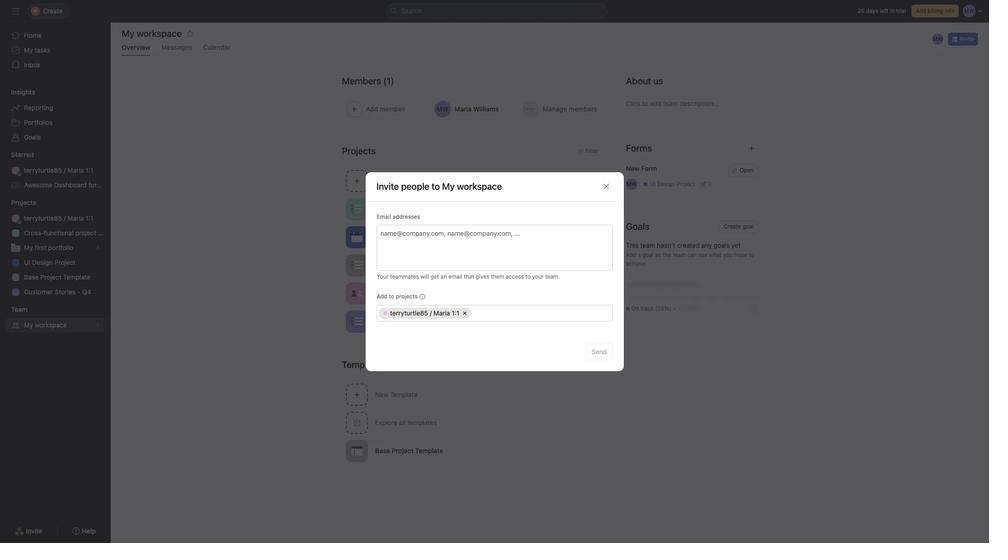 Task type: describe. For each thing, give the bounding box(es) containing it.
customer stories - q4 link
[[6, 285, 105, 300]]

0 vertical spatial base
[[375, 260, 390, 268]]

insights button
[[0, 88, 35, 97]]

invite people to my workspace
[[377, 181, 502, 192]]

send feedback
[[564, 359, 603, 366]]

0 horizontal spatial project
[[75, 229, 96, 237]]

send button
[[585, 344, 613, 360]]

messages button
[[161, 43, 192, 56]]

template up all
[[390, 391, 418, 399]]

add inside this team hasn't created any goals yet add a goal so the team can see what you hope to achieve.
[[626, 252, 636, 259]]

terryturtle85 inside cell
[[390, 309, 428, 317]]

1 horizontal spatial goals
[[626, 221, 650, 232]]

template up will
[[415, 260, 443, 268]]

them
[[491, 273, 504, 280]]

get
[[430, 273, 439, 280]]

can
[[688, 252, 697, 259]]

on
[[632, 305, 639, 312]]

base inside projects element
[[24, 273, 39, 281]]

2 list image from the top
[[351, 260, 362, 271]]

teammates
[[390, 273, 419, 280]]

this team hasn't created any goals yet add a goal so the team can see what you hope to achieve.
[[626, 242, 754, 267]]

invite for right the invite button
[[960, 36, 974, 42]]

create goal button
[[720, 220, 758, 233]]

reporting
[[24, 104, 53, 112]]

your
[[377, 273, 388, 280]]

invite people to my workspace dialog
[[365, 172, 624, 371]]

goals link
[[6, 130, 105, 145]]

my for my workspace
[[24, 321, 33, 329]]

templates
[[407, 419, 437, 427]]

search
[[401, 7, 422, 15]]

home
[[24, 31, 42, 39]]

calendar button
[[203, 43, 231, 56]]

days
[[866, 7, 878, 14]]

add for add to projects
[[377, 293, 387, 300]]

hasn't
[[657, 242, 675, 250]]

awesome dashboard for new project link
[[6, 178, 135, 193]]

terryturtle85 / maria 1:1 for functional
[[24, 214, 93, 222]]

0 vertical spatial design
[[657, 181, 675, 188]]

terryturtle85 / maria 1:1 for dashboard
[[24, 166, 93, 174]]

1 list image from the top
[[351, 204, 362, 215]]

to right people
[[432, 181, 440, 192]]

send for send
[[591, 348, 607, 356]]

0 horizontal spatial ui design project link
[[6, 255, 105, 270]]

Email addresses text field
[[380, 228, 526, 239]]

1 vertical spatial mw
[[626, 181, 637, 188]]

1 horizontal spatial team
[[673, 252, 686, 259]]

0 vertical spatial ui design project
[[650, 181, 695, 188]]

left
[[880, 7, 889, 14]]

info
[[945, 7, 955, 14]]

created
[[677, 242, 700, 250]]

create goal
[[724, 223, 754, 230]]

private link
[[335, 279, 610, 308]]

my workspace link
[[6, 318, 105, 333]]

on track (55%)
[[632, 305, 672, 312]]

stories inside projects element
[[55, 288, 76, 296]]

email
[[377, 213, 391, 220]]

0 vertical spatial projects
[[342, 146, 376, 156]]

dashboard
[[54, 181, 87, 189]]

2 vertical spatial mw
[[584, 318, 594, 325]]

my workspace
[[24, 321, 67, 329]]

send feedback link
[[564, 359, 603, 367]]

template inside projects element
[[63, 273, 91, 281]]

template image
[[351, 446, 362, 457]]

add to starred image
[[186, 30, 194, 37]]

terryturtle85 / maria 1:1 cell
[[378, 308, 471, 319]]

maria for dashboard
[[67, 166, 84, 174]]

customer inside projects element
[[24, 288, 53, 296]]

projects button
[[0, 198, 36, 208]]

base project template inside projects element
[[24, 273, 91, 281]]

search button
[[386, 4, 607, 18]]

plan
[[98, 229, 111, 237]]

this
[[626, 242, 639, 250]]

add billing info button
[[912, 5, 959, 18]]

1 vertical spatial customer
[[375, 317, 405, 324]]

inbox
[[24, 61, 40, 69]]

1 vertical spatial ui design project
[[375, 232, 428, 240]]

team.
[[545, 273, 560, 280]]

about us
[[626, 76, 663, 86]]

25 days left in trial
[[858, 7, 906, 14]]

people image
[[351, 288, 362, 299]]

template down templates
[[415, 447, 443, 455]]

design inside projects element
[[32, 259, 53, 267]]

your teammates will get an email that gives them access to your team.
[[377, 273, 560, 280]]

terryturtle85 / maria 1:1 inside cell
[[390, 309, 459, 317]]

2 vertical spatial base project template
[[375, 447, 443, 455]]

add for add billing info
[[916, 7, 926, 14]]

people
[[401, 181, 429, 192]]

achieve.
[[626, 261, 648, 267]]

projects
[[396, 293, 417, 300]]

addresses
[[392, 213, 420, 220]]

0 vertical spatial ui design project link
[[643, 180, 695, 189]]

q4 inside projects element
[[82, 288, 91, 296]]

project up customer stories - q4 link
[[40, 273, 61, 281]]

my tasks link
[[6, 43, 105, 58]]

send for send feedback
[[564, 359, 577, 366]]

you
[[723, 252, 733, 259]]

•
[[674, 305, 676, 312]]

hope
[[734, 252, 747, 259]]

/ for dashboard
[[64, 166, 66, 174]]

to left your
[[525, 273, 531, 280]]

gives
[[476, 273, 489, 280]]

project inside the "starred" element
[[113, 181, 135, 189]]

email
[[448, 273, 462, 280]]

private
[[383, 296, 401, 303]]

new inside the "starred" element
[[98, 181, 112, 189]]

see
[[698, 252, 708, 259]]

my first portfolio
[[24, 244, 73, 252]]

overview button
[[122, 43, 150, 56]]

0 vertical spatial base project template
[[375, 260, 443, 268]]

home link
[[6, 28, 105, 43]]

functional
[[44, 229, 74, 237]]

billing
[[928, 7, 943, 14]]

will
[[420, 273, 429, 280]]

all
[[399, 419, 406, 427]]

workspace
[[35, 321, 67, 329]]

1 horizontal spatial invite button
[[948, 33, 978, 46]]

my tasks
[[24, 46, 50, 54]]

terryturtle85 / maria 1:1 row
[[378, 308, 611, 321]]

1 horizontal spatial ui design project link
[[335, 223, 610, 251]]

templates
[[342, 360, 385, 370]]

cross-functional project plan
[[24, 229, 111, 237]]

(55%)
[[655, 305, 672, 312]]



Task type: vqa. For each thing, say whether or not it's contained in the screenshot.
'main content'
no



Task type: locate. For each thing, give the bounding box(es) containing it.
2 terryturtle85 / maria 1:1 link from the top
[[6, 211, 105, 226]]

starred button
[[0, 150, 34, 160]]

calendar image
[[351, 232, 362, 243]]

ui design project down new form
[[650, 181, 695, 188]]

0 vertical spatial invite
[[960, 36, 974, 42]]

terryturtle85 for cross-
[[24, 214, 62, 222]]

design left 0
[[657, 181, 675, 188]]

new for new template
[[375, 391, 388, 399]]

project
[[677, 181, 695, 188], [113, 181, 135, 189], [406, 232, 428, 240], [54, 259, 76, 267], [392, 260, 414, 268], [40, 273, 61, 281], [392, 447, 414, 455]]

0 horizontal spatial invite button
[[9, 523, 49, 540]]

invite inside dialog
[[377, 181, 399, 192]]

goals up this
[[626, 221, 650, 232]]

add left billing in the top right of the page
[[916, 7, 926, 14]]

2 horizontal spatial design
[[657, 181, 675, 188]]

0 horizontal spatial goal
[[643, 252, 654, 259]]

global element
[[0, 23, 111, 78]]

ui down the my first portfolio
[[24, 259, 30, 267]]

0 vertical spatial my
[[24, 46, 33, 54]]

1 vertical spatial goals
[[626, 221, 650, 232]]

my down the team on the bottom
[[24, 321, 33, 329]]

1 horizontal spatial customer stories - q4
[[375, 317, 444, 324]]

0 horizontal spatial goals
[[24, 133, 41, 141]]

/ up dashboard
[[64, 166, 66, 174]]

explore all templates
[[375, 419, 437, 427]]

project right for
[[113, 181, 135, 189]]

0 vertical spatial customer
[[24, 288, 53, 296]]

q4 down private link
[[435, 317, 444, 324]]

0 vertical spatial list image
[[351, 204, 362, 215]]

list image
[[351, 316, 362, 327]]

ui design project link down new form
[[643, 180, 695, 189]]

to right hope
[[749, 252, 754, 259]]

goal inside button
[[743, 223, 754, 230]]

base right template 'icon'
[[375, 447, 390, 455]]

terryturtle85 / maria 1:1 link for functional
[[6, 211, 105, 226]]

1:1 inside projects element
[[86, 214, 93, 222]]

terryturtle85 up cross- at the left of page
[[24, 214, 62, 222]]

0 vertical spatial team
[[640, 242, 655, 250]]

2 vertical spatial maria
[[433, 309, 450, 317]]

to inside this team hasn't created any goals yet add a goal so the team can see what you hope to achieve.
[[749, 252, 754, 259]]

2 vertical spatial ui design project link
[[6, 255, 105, 270]]

1 vertical spatial base
[[24, 273, 39, 281]]

terryturtle85 / maria 1:1 up awesome dashboard for new project link
[[24, 166, 93, 174]]

0 horizontal spatial stories
[[55, 288, 76, 296]]

0 vertical spatial send
[[591, 348, 607, 356]]

forms
[[626, 143, 652, 154]]

project left 0
[[677, 181, 695, 188]]

starred element
[[0, 147, 135, 195]]

0 vertical spatial stories
[[55, 288, 76, 296]]

base up your
[[375, 260, 390, 268]]

cross-
[[24, 229, 44, 237]]

goal right a
[[643, 252, 654, 259]]

1 vertical spatial add
[[626, 252, 636, 259]]

0 vertical spatial goals
[[24, 133, 41, 141]]

maria up cross-functional project plan
[[67, 214, 84, 222]]

project up email addresses
[[390, 177, 411, 185]]

/ inside cell
[[430, 309, 432, 317]]

1 vertical spatial send
[[564, 359, 577, 366]]

search list box
[[386, 4, 607, 18]]

1 vertical spatial base project template
[[24, 273, 91, 281]]

1 my from the top
[[24, 46, 33, 54]]

list image left email
[[351, 204, 362, 215]]

0 horizontal spatial customer stories - q4
[[24, 288, 91, 296]]

so
[[655, 252, 661, 259]]

0
[[708, 181, 712, 188]]

mw down new form
[[626, 181, 637, 188]]

1 vertical spatial list image
[[351, 260, 362, 271]]

base up customer stories - q4 link
[[24, 273, 39, 281]]

terryturtle85 up the awesome
[[24, 166, 62, 174]]

1 vertical spatial maria
[[67, 214, 84, 222]]

1 vertical spatial /
[[64, 214, 66, 222]]

0 horizontal spatial my workspace
[[122, 28, 182, 39]]

maria down the an
[[433, 309, 450, 317]]

0 vertical spatial mw
[[933, 36, 943, 42]]

terryturtle85 / maria 1:1 link inside the "starred" element
[[6, 163, 105, 178]]

customer stories - q4
[[24, 288, 91, 296], [375, 317, 444, 324]]

to
[[432, 181, 440, 192], [749, 252, 754, 259], [525, 273, 531, 280], [389, 293, 394, 300]]

base project template link
[[335, 251, 610, 279], [6, 270, 105, 285], [335, 437, 610, 465]]

base project template
[[375, 260, 443, 268], [24, 273, 91, 281], [375, 447, 443, 455]]

/ up cross-functional project plan
[[64, 214, 66, 222]]

maria
[[67, 166, 84, 174], [67, 214, 84, 222], [433, 309, 450, 317]]

terryturtle85 for awesome
[[24, 166, 62, 174]]

3 my from the top
[[24, 321, 33, 329]]

project down addresses
[[406, 232, 428, 240]]

mw up send button
[[584, 318, 594, 325]]

ui inside projects element
[[24, 259, 30, 267]]

any
[[702, 242, 712, 250]]

what
[[709, 252, 722, 259]]

1 horizontal spatial goal
[[743, 223, 754, 230]]

1 vertical spatial my
[[24, 244, 33, 252]]

close this dialog image
[[603, 183, 610, 190]]

projects up new project
[[342, 146, 376, 156]]

ui down new form
[[650, 181, 656, 188]]

team button
[[0, 305, 28, 315]]

1 vertical spatial q4
[[435, 317, 444, 324]]

terryturtle85 / maria 1:1 inside projects element
[[24, 214, 93, 222]]

terryturtle85 / maria 1:1 up functional
[[24, 214, 93, 222]]

0 horizontal spatial mw
[[584, 318, 594, 325]]

new for new project
[[375, 177, 388, 185]]

2 vertical spatial design
[[32, 259, 53, 267]]

maria inside projects element
[[67, 214, 84, 222]]

0 vertical spatial invite button
[[948, 33, 978, 46]]

cross-functional project plan link
[[6, 226, 111, 241]]

goals inside insights element
[[24, 133, 41, 141]]

customer stories - q4 inside customer stories - q4 link
[[24, 288, 91, 296]]

explore
[[375, 419, 397, 427]]

0 vertical spatial customer stories - q4
[[24, 288, 91, 296]]

portfolios
[[24, 119, 52, 126]]

email addresses
[[377, 213, 420, 220]]

1 vertical spatial project
[[75, 229, 96, 237]]

2 vertical spatial 1:1
[[452, 309, 459, 317]]

my workspace
[[122, 28, 182, 39], [442, 181, 502, 192]]

messages
[[161, 43, 192, 51]]

projects down the awesome
[[11, 199, 36, 207]]

projects element
[[0, 195, 111, 302]]

maria inside 'terryturtle85 / maria 1:1' cell
[[433, 309, 450, 317]]

0 horizontal spatial -
[[77, 288, 80, 296]]

customer stories - q4 down 'projects' in the bottom of the page
[[375, 317, 444, 324]]

1 vertical spatial terryturtle85 / maria 1:1 link
[[6, 211, 105, 226]]

0 horizontal spatial ui design project
[[24, 259, 76, 267]]

ui design project link up that on the left bottom
[[335, 223, 610, 251]]

customer up the team on the bottom
[[24, 288, 53, 296]]

in
[[890, 7, 895, 14]]

my inside my workspace link
[[24, 321, 33, 329]]

1 terryturtle85 / maria 1:1 link from the top
[[6, 163, 105, 178]]

my inside 'my tasks' link
[[24, 46, 33, 54]]

send up feedback
[[591, 348, 607, 356]]

terryturtle85 / maria 1:1 inside the "starred" element
[[24, 166, 93, 174]]

projects inside dropdown button
[[11, 199, 36, 207]]

0 vertical spatial terryturtle85
[[24, 166, 62, 174]]

1 vertical spatial ui
[[375, 232, 382, 240]]

1 vertical spatial customer stories - q4
[[375, 317, 444, 324]]

new right for
[[98, 181, 112, 189]]

invite for the invite button to the bottom
[[26, 528, 43, 535]]

1:1 up cross-functional project plan
[[86, 214, 93, 222]]

overview
[[122, 43, 150, 51]]

1 horizontal spatial q4
[[435, 317, 444, 324]]

template up customer stories - q4 link
[[63, 273, 91, 281]]

1 horizontal spatial ui design project
[[375, 232, 428, 240]]

2 vertical spatial terryturtle85
[[390, 309, 428, 317]]

goal inside this team hasn't created any goals yet add a goal so the team can see what you hope to achieve.
[[643, 252, 654, 259]]

add down your
[[377, 293, 387, 300]]

terryturtle85 inside the "starred" element
[[24, 166, 62, 174]]

create form image
[[748, 145, 755, 152]]

for
[[88, 181, 97, 189]]

1:1 for project
[[86, 214, 93, 222]]

yet
[[732, 242, 741, 250]]

invite
[[960, 36, 974, 42], [377, 181, 399, 192], [26, 528, 43, 535]]

1 vertical spatial goal
[[643, 252, 654, 259]]

0 horizontal spatial invite
[[26, 528, 43, 535]]

goals
[[714, 242, 730, 250]]

invite for people
[[377, 181, 399, 192]]

your
[[532, 273, 544, 280]]

0 vertical spatial terryturtle85 / maria 1:1 link
[[6, 163, 105, 178]]

2 vertical spatial ui
[[24, 259, 30, 267]]

0 horizontal spatial add
[[377, 293, 387, 300]]

new form
[[626, 165, 657, 172]]

my inside my first portfolio link
[[24, 244, 33, 252]]

0 vertical spatial project
[[390, 177, 411, 185]]

0 vertical spatial /
[[64, 166, 66, 174]]

goals down portfolios
[[24, 133, 41, 141]]

1 horizontal spatial my workspace
[[442, 181, 502, 192]]

trial
[[896, 7, 906, 14]]

my left first
[[24, 244, 33, 252]]

1:1 for for
[[86, 166, 93, 174]]

base project template up customer stories - q4 link
[[24, 273, 91, 281]]

my for my first portfolio
[[24, 244, 33, 252]]

1 horizontal spatial project
[[390, 177, 411, 185]]

team right the
[[673, 252, 686, 259]]

project down portfolio
[[54, 259, 76, 267]]

1:1 inside the "starred" element
[[86, 166, 93, 174]]

team up a
[[640, 242, 655, 250]]

ui design project down email addresses
[[375, 232, 428, 240]]

/ inside the "starred" element
[[64, 166, 66, 174]]

insights element
[[0, 84, 111, 147]]

inbox link
[[6, 58, 105, 72]]

projects
[[342, 146, 376, 156], [11, 199, 36, 207]]

0 vertical spatial my workspace
[[122, 28, 182, 39]]

- down get in the left bottom of the page
[[430, 317, 433, 324]]

ui design project link down portfolio
[[6, 255, 105, 270]]

ui design project link
[[643, 180, 695, 189], [335, 223, 610, 251], [6, 255, 105, 270]]

teams element
[[0, 302, 111, 335]]

1:1 up for
[[86, 166, 93, 174]]

1 vertical spatial -
[[430, 317, 433, 324]]

1:1
[[86, 166, 93, 174], [86, 214, 93, 222], [452, 309, 459, 317]]

my workspace inside dialog
[[442, 181, 502, 192]]

portfolios link
[[6, 115, 105, 130]]

1 vertical spatial terryturtle85
[[24, 214, 62, 222]]

1 horizontal spatial invite
[[377, 181, 399, 192]]

0 vertical spatial goal
[[743, 223, 754, 230]]

base project template up 'teammates'
[[375, 260, 443, 268]]

1 vertical spatial team
[[673, 252, 686, 259]]

2 horizontal spatial ui design project link
[[643, 180, 695, 189]]

q4 up 'teams' element
[[82, 288, 91, 296]]

0 horizontal spatial team
[[640, 242, 655, 250]]

ui down email
[[375, 232, 382, 240]]

2 horizontal spatial mw
[[933, 36, 943, 42]]

mw down add billing info button
[[933, 36, 943, 42]]

new
[[375, 177, 388, 185], [98, 181, 112, 189], [375, 391, 388, 399]]

goal right create
[[743, 223, 754, 230]]

send left feedback
[[564, 359, 577, 366]]

2 my from the top
[[24, 244, 33, 252]]

1:1 inside 'terryturtle85 / maria 1:1' cell
[[452, 309, 459, 317]]

ui design project down the my first portfolio
[[24, 259, 76, 267]]

2 horizontal spatial ui
[[650, 181, 656, 188]]

25
[[858, 7, 865, 14]]

2 vertical spatial terryturtle85 / maria 1:1
[[390, 309, 459, 317]]

add inside button
[[916, 7, 926, 14]]

awesome dashboard for new project
[[24, 181, 135, 189]]

0 horizontal spatial design
[[32, 259, 53, 267]]

1 horizontal spatial -
[[430, 317, 433, 324]]

- inside projects element
[[77, 288, 80, 296]]

terryturtle85 down 'projects' in the bottom of the page
[[390, 309, 428, 317]]

team
[[11, 306, 28, 314]]

maria inside the "starred" element
[[67, 166, 84, 174]]

base
[[375, 260, 390, 268], [24, 273, 39, 281], [375, 447, 390, 455]]

new project
[[375, 177, 411, 185]]

reporting link
[[6, 101, 105, 115]]

/ inside projects element
[[64, 214, 66, 222]]

0 horizontal spatial ui
[[24, 259, 30, 267]]

design down email addresses
[[383, 232, 405, 240]]

1 horizontal spatial stories
[[407, 317, 428, 324]]

goal
[[743, 223, 754, 230], [643, 252, 654, 259]]

add to projects
[[377, 293, 417, 300]]

terryturtle85 / maria 1:1 link
[[6, 163, 105, 178], [6, 211, 105, 226]]

1 horizontal spatial mw
[[626, 181, 637, 188]]

an
[[440, 273, 447, 280]]

0 vertical spatial add
[[916, 7, 926, 14]]

customer stories - q4 up 'teams' element
[[24, 288, 91, 296]]

send
[[591, 348, 607, 356], [564, 359, 577, 366]]

my first portfolio link
[[6, 241, 105, 255]]

my for my tasks
[[24, 46, 33, 54]]

q4
[[82, 288, 91, 296], [435, 317, 444, 324]]

track
[[641, 305, 654, 312]]

1 horizontal spatial add
[[626, 252, 636, 259]]

2 vertical spatial add
[[377, 293, 387, 300]]

send inside button
[[591, 348, 607, 356]]

project left "plan"
[[75, 229, 96, 237]]

the
[[663, 252, 671, 259]]

1 horizontal spatial design
[[383, 232, 405, 240]]

stories
[[55, 288, 76, 296], [407, 317, 428, 324]]

1 vertical spatial my workspace
[[442, 181, 502, 192]]

new template
[[375, 391, 418, 399]]

stories up 'teams' element
[[55, 288, 76, 296]]

design
[[657, 181, 675, 188], [383, 232, 405, 240], [32, 259, 53, 267]]

- up 'teams' element
[[77, 288, 80, 296]]

access
[[506, 273, 524, 280]]

add inside invite people to my workspace dialog
[[377, 293, 387, 300]]

0 vertical spatial maria
[[67, 166, 84, 174]]

design down first
[[32, 259, 53, 267]]

1 vertical spatial 1:1
[[86, 214, 93, 222]]

2 vertical spatial my
[[24, 321, 33, 329]]

terryturtle85 / maria 1:1 link for dashboard
[[6, 163, 105, 178]]

list image
[[351, 204, 362, 215], [351, 260, 362, 271]]

open
[[740, 167, 754, 174]]

base project template down explore all templates
[[375, 447, 443, 455]]

terryturtle85 inside projects element
[[24, 214, 62, 222]]

open button
[[728, 164, 758, 177]]

1 horizontal spatial ui
[[375, 232, 382, 240]]

2 vertical spatial base
[[375, 447, 390, 455]]

customer down private
[[375, 317, 405, 324]]

/ down get in the left bottom of the page
[[430, 309, 432, 317]]

first
[[35, 244, 46, 252]]

1 horizontal spatial customer
[[375, 317, 405, 324]]

maria for functional
[[67, 214, 84, 222]]

more information image
[[419, 294, 425, 300]]

list image up people image
[[351, 260, 362, 271]]

1 vertical spatial invite button
[[9, 523, 49, 540]]

goals
[[24, 133, 41, 141], [626, 221, 650, 232]]

0 vertical spatial -
[[77, 288, 80, 296]]

members (1)
[[342, 76, 394, 86]]

maria up awesome dashboard for new project
[[67, 166, 84, 174]]

/
[[64, 166, 66, 174], [64, 214, 66, 222], [430, 309, 432, 317]]

ui design project inside projects element
[[24, 259, 76, 267]]

0 vertical spatial terryturtle85 / maria 1:1
[[24, 166, 93, 174]]

stories down the more information image
[[407, 317, 428, 324]]

1 vertical spatial stories
[[407, 317, 428, 324]]

1:1 down private link
[[452, 309, 459, 317]]

portfolio
[[48, 244, 73, 252]]

2 vertical spatial invite
[[26, 528, 43, 535]]

terryturtle85 / maria 1:1 link up functional
[[6, 211, 105, 226]]

/ for functional
[[64, 214, 66, 222]]

add left a
[[626, 252, 636, 259]]

that
[[464, 273, 474, 280]]

new left people
[[375, 177, 388, 185]]

my left tasks on the left
[[24, 46, 33, 54]]

to left 'projects' in the bottom of the page
[[389, 293, 394, 300]]

project up 'teammates'
[[392, 260, 414, 268]]

0 horizontal spatial send
[[564, 359, 577, 366]]

project down all
[[392, 447, 414, 455]]

project
[[390, 177, 411, 185], [75, 229, 96, 237]]

create
[[724, 223, 741, 230]]

terryturtle85 / maria 1:1 down the more information image
[[390, 309, 459, 317]]

terryturtle85 / maria 1:1 link up dashboard
[[6, 163, 105, 178]]

new up explore
[[375, 391, 388, 399]]

hide sidebar image
[[12, 7, 19, 15]]

a
[[638, 252, 641, 259]]



